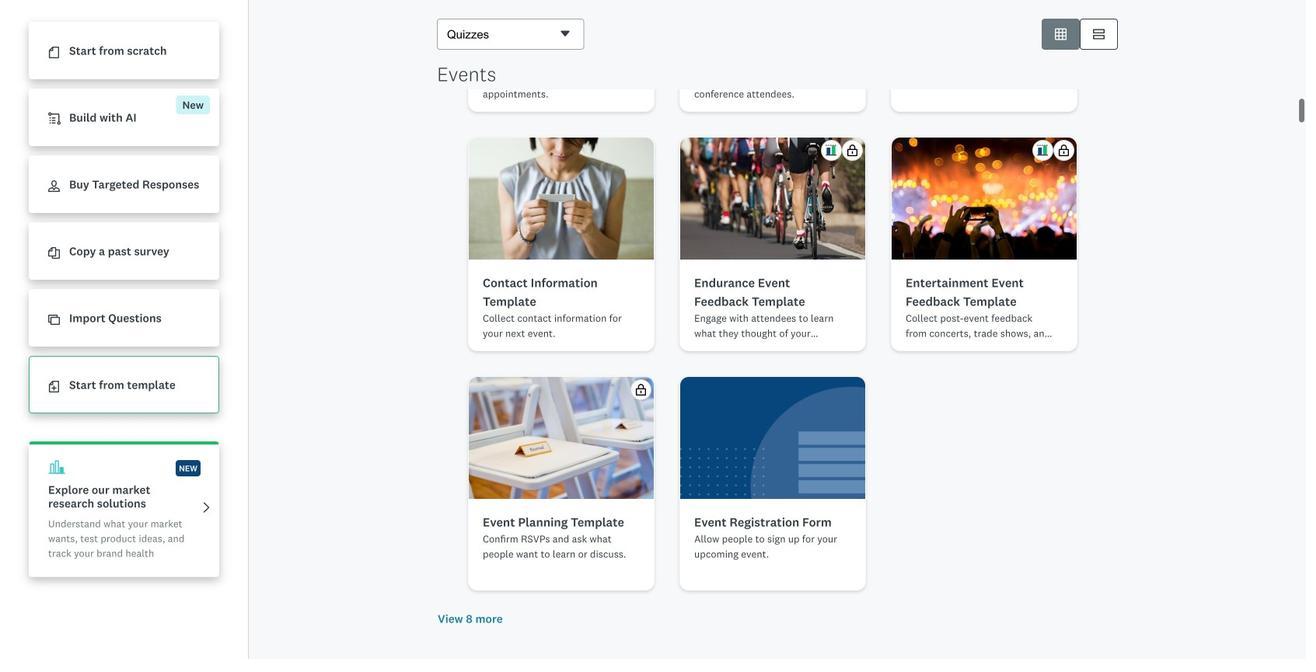 Task type: vqa. For each thing, say whether or not it's contained in the screenshot.
DocumentClone icon
yes



Task type: describe. For each thing, give the bounding box(es) containing it.
lock image for 360-degree employee evaluation template image
[[847, 364, 859, 375]]

grid image
[[1055, 28, 1067, 40]]

entry interview template image
[[469, 117, 654, 239]]

documentplus image
[[48, 381, 60, 393]]

lock image for entry interview template image
[[635, 124, 647, 136]]

user image
[[48, 181, 60, 192]]

textboxmultiple image
[[1093, 28, 1105, 40]]



Task type: locate. For each thing, give the bounding box(es) containing it.
0 horizontal spatial lock image
[[635, 364, 647, 375]]

lock image for 30-day onboarding survey image
[[635, 364, 647, 375]]

documentclone image
[[48, 247, 60, 259]]

lock image
[[635, 364, 647, 375], [847, 364, 859, 375]]

chevronright image
[[201, 502, 212, 514]]

1 lock image from the left
[[635, 124, 647, 136]]

1 horizontal spatial lock image
[[847, 124, 859, 136]]

lock image for "surveymonkey-paradigm belonging and inclusion template" image at the right of page
[[847, 124, 859, 136]]

clone image
[[48, 314, 60, 326]]

30-day onboarding survey image
[[537, 393, 586, 443]]

1 horizontal spatial lock image
[[847, 364, 859, 375]]

2 lock image from the left
[[847, 124, 859, 136]]

2 lock image from the left
[[847, 364, 859, 375]]

360-degree employee evaluation template image
[[680, 357, 866, 479]]

working from home check-in image
[[892, 117, 1077, 239]]

surveymonkey-paradigm belonging and inclusion template image
[[680, 117, 866, 239]]

0 horizontal spatial lock image
[[635, 124, 647, 136]]

document image
[[48, 47, 60, 59]]

1 lock image from the left
[[635, 364, 647, 375]]

lock image
[[635, 124, 647, 136], [847, 124, 859, 136]]



